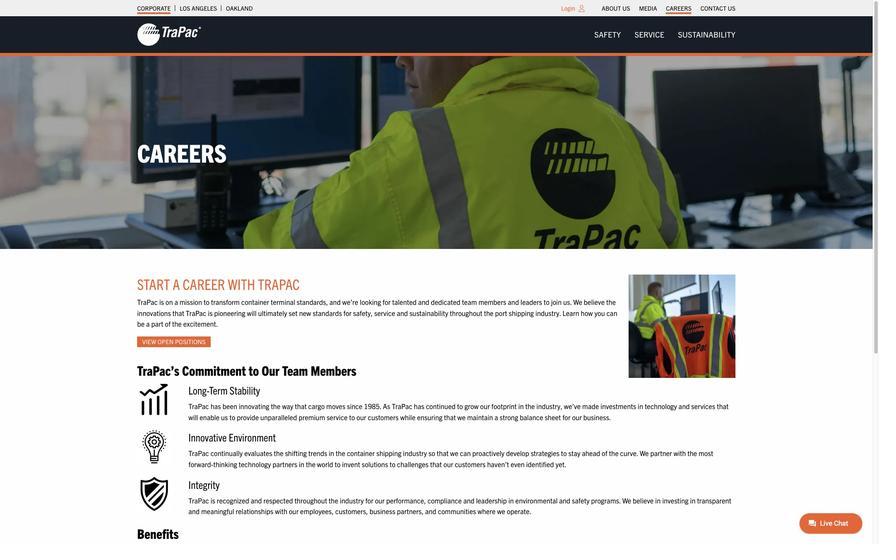 Task type: describe. For each thing, give the bounding box(es) containing it.
and up 'communities'
[[463, 496, 475, 505]]

moves
[[326, 402, 345, 411]]

programs.
[[591, 496, 621, 505]]

innovating
[[239, 402, 269, 411]]

and up relationships
[[251, 496, 262, 505]]

login link
[[561, 4, 575, 12]]

ensuring
[[417, 413, 443, 422]]

commitment
[[182, 362, 246, 379]]

container inside the trapac continually evaluates the shifting trends in the container shipping industry so that we can proactively develop strategies to stay ahead of the curve. we partner with the most forward-thinking technology partners in the world to invent solutions to challenges that our customers haven't even identified yet.
[[347, 449, 375, 458]]

partner
[[650, 449, 672, 458]]

and up sustainability
[[418, 298, 429, 306]]

career
[[183, 275, 225, 293]]

recognized
[[217, 496, 249, 505]]

to right 'world' on the left bottom of page
[[335, 460, 341, 469]]

investing
[[662, 496, 689, 505]]

of inside trapac is on a mission to transform container terminal standards, and we're looking for talented and dedicated team members and leaders to join us. we believe the innovations that trapac is pioneering will ultimately set new standards for safety, service and sustainability throughout the port shipping industry. learn how you can be a part of the excitement.
[[165, 320, 171, 328]]

our down respected
[[289, 507, 299, 516]]

safety
[[594, 29, 621, 39]]

to right mission
[[204, 298, 209, 306]]

term
[[209, 383, 228, 397]]

menu bar containing safety
[[588, 26, 742, 43]]

trapac up terminal
[[258, 275, 300, 293]]

for right looking
[[383, 298, 391, 306]]

2 has from the left
[[414, 402, 424, 411]]

identified
[[526, 460, 554, 469]]

set
[[289, 309, 298, 317]]

and up standards at the bottom of the page
[[330, 298, 341, 306]]

media
[[639, 4, 657, 12]]

standards,
[[297, 298, 328, 306]]

relationships
[[236, 507, 273, 516]]

sustainability
[[409, 309, 448, 317]]

our
[[262, 362, 279, 379]]

trapac's
[[137, 362, 179, 379]]

in up balance
[[518, 402, 524, 411]]

provide
[[237, 413, 259, 422]]

standards
[[313, 309, 342, 317]]

continually
[[211, 449, 243, 458]]

that inside trapac is on a mission to transform container terminal standards, and we're looking for talented and dedicated team members and leaders to join us. we believe the innovations that trapac is pioneering will ultimately set new standards for safety, service and sustainability throughout the port shipping industry. learn how you can be a part of the excitement.
[[172, 309, 184, 317]]

we inside trapac is recognized and respected throughout the industry for our performance, compliance and leadership in environmental and safety programs. we believe in investing in transparent and meaningful relationships with our employees, customers, business partners, and communities where we operate.
[[497, 507, 505, 516]]

to left stay
[[561, 449, 567, 458]]

mission
[[180, 298, 202, 306]]

can inside trapac is on a mission to transform container terminal standards, and we're looking for talented and dedicated team members and leaders to join us. we believe the innovations that trapac is pioneering will ultimately set new standards for safety, service and sustainability throughout the port shipping industry. learn how you can be a part of the excitement.
[[607, 309, 617, 317]]

start
[[137, 275, 170, 293]]

balance
[[520, 413, 543, 422]]

will inside trapac is on a mission to transform container terminal standards, and we're looking for talented and dedicated team members and leaders to join us. we believe the innovations that trapac is pioneering will ultimately set new standards for safety, service and sustainability throughout the port shipping industry. learn how you can be a part of the excitement.
[[247, 309, 257, 317]]

in right investments
[[638, 402, 643, 411]]

careers link
[[666, 2, 692, 14]]

environmental
[[515, 496, 558, 505]]

transparent
[[697, 496, 731, 505]]

environment
[[229, 431, 276, 444]]

while
[[400, 413, 416, 422]]

throughout inside trapac is on a mission to transform container terminal standards, and we're looking for talented and dedicated team members and leaders to join us. we believe the innovations that trapac is pioneering will ultimately set new standards for safety, service and sustainability throughout the port shipping industry. learn how you can be a part of the excitement.
[[450, 309, 482, 317]]

proactively
[[472, 449, 505, 458]]

way
[[282, 402, 293, 411]]

communities
[[438, 507, 476, 516]]

us
[[221, 413, 228, 422]]

team
[[282, 362, 308, 379]]

about
[[602, 4, 621, 12]]

dedicated
[[431, 298, 460, 306]]

trapac is recognized and respected throughout the industry for our performance, compliance and leadership in environmental and safety programs. we believe in investing in transparent and meaningful relationships with our employees, customers, business partners, and communities where we operate.
[[188, 496, 731, 516]]

customers inside the trapac continually evaluates the shifting trends in the container shipping industry so that we can proactively develop strategies to stay ahead of the curve. we partner with the most forward-thinking technology partners in the world to invent solutions to challenges that our customers haven't even identified yet.
[[455, 460, 486, 469]]

us.
[[563, 298, 572, 306]]

innovative environment
[[188, 431, 276, 444]]

enable
[[200, 413, 219, 422]]

unparalleled
[[260, 413, 297, 422]]

made
[[582, 402, 599, 411]]

compliance
[[428, 496, 462, 505]]

is for on
[[159, 298, 164, 306]]

contact us link
[[701, 2, 736, 14]]

develop
[[506, 449, 529, 458]]

we're
[[342, 298, 358, 306]]

a inside trapac has been innovating the way that cargo moves since 1985. as trapac has continued to grow our footprint in the industry, we've made investments in technology and services that will enable us to provide unparalleled premium service to our customers while ensuring that we maintain a strong balance sheet for our business.
[[495, 413, 498, 422]]

trapac is on a mission to transform container terminal standards, and we're looking for talented and dedicated team members and leaders to join us. we believe the innovations that trapac is pioneering will ultimately set new standards for safety, service and sustainability throughout the port shipping industry. learn how you can be a part of the excitement.
[[137, 298, 617, 328]]

and left leaders
[[508, 298, 519, 306]]

start a career with trapac
[[137, 275, 300, 293]]

partners
[[273, 460, 297, 469]]

that right so
[[437, 449, 449, 458]]

yet.
[[556, 460, 566, 469]]

be
[[137, 320, 145, 328]]

trapac inside trapac is recognized and respected throughout the industry for our performance, compliance and leadership in environmental and safety programs. we believe in investing in transparent and meaningful relationships with our employees, customers, business partners, and communities where we operate.
[[188, 496, 209, 505]]

login
[[561, 4, 575, 12]]

evaluates
[[244, 449, 272, 458]]

that down so
[[430, 460, 442, 469]]

leadership
[[476, 496, 507, 505]]

angeles
[[192, 4, 217, 12]]

and inside trapac has been innovating the way that cargo moves since 1985. as trapac has continued to grow our footprint in the industry, we've made investments in technology and services that will enable us to provide unparalleled premium service to our customers while ensuring that we maintain a strong balance sheet for our business.
[[679, 402, 690, 411]]

trapac has been innovating the way that cargo moves since 1985. as trapac has continued to grow our footprint in the industry, we've made investments in technology and services that will enable us to provide unparalleled premium service to our customers while ensuring that we maintain a strong balance sheet for our business.
[[188, 402, 729, 422]]

transform
[[211, 298, 240, 306]]

throughout inside trapac is recognized and respected throughout the industry for our performance, compliance and leadership in environmental and safety programs. we believe in investing in transparent and meaningful relationships with our employees, customers, business partners, and communities where we operate.
[[295, 496, 327, 505]]

safety,
[[353, 309, 373, 317]]

media link
[[639, 2, 657, 14]]

trapac up innovations
[[137, 298, 158, 306]]

we inside trapac has been innovating the way that cargo moves since 1985. as trapac has continued to grow our footprint in the industry, we've made investments in technology and services that will enable us to provide unparalleled premium service to our customers while ensuring that we maintain a strong balance sheet for our business.
[[457, 413, 466, 422]]

trapac inside the trapac continually evaluates the shifting trends in the container shipping industry so that we can proactively develop strategies to stay ahead of the curve. we partner with the most forward-thinking technology partners in the world to invent solutions to challenges that our customers haven't even identified yet.
[[188, 449, 209, 458]]

a right on
[[174, 298, 178, 306]]

trapac up the enable
[[188, 402, 209, 411]]

performance,
[[386, 496, 426, 505]]

to right us
[[229, 413, 235, 422]]

and left safety at the bottom of page
[[559, 496, 570, 505]]

investments
[[601, 402, 636, 411]]

the inside trapac is recognized and respected throughout the industry for our performance, compliance and leadership in environmental and safety programs. we believe in investing in transparent and meaningful relationships with our employees, customers, business partners, and communities where we operate.
[[329, 496, 338, 505]]

and down compliance
[[425, 507, 436, 516]]

that down 'continued'
[[444, 413, 456, 422]]

we inside trapac is recognized and respected throughout the industry for our performance, compliance and leadership in environmental and safety programs. we believe in investing in transparent and meaningful relationships with our employees, customers, business partners, and communities where we operate.
[[622, 496, 631, 505]]

corporate link
[[137, 2, 171, 14]]

that right services
[[717, 402, 729, 411]]

terminal
[[271, 298, 295, 306]]

about us
[[602, 4, 630, 12]]

talented
[[392, 298, 417, 306]]

light image
[[579, 5, 585, 12]]

we inside trapac is on a mission to transform container terminal standards, and we're looking for talented and dedicated team members and leaders to join us. we believe the innovations that trapac is pioneering will ultimately set new standards for safety, service and sustainability throughout the port shipping industry. learn how you can be a part of the excitement.
[[573, 298, 582, 306]]

about us link
[[602, 2, 630, 14]]

to left our
[[249, 362, 259, 379]]

pioneering
[[214, 309, 245, 317]]

in left investing
[[655, 496, 661, 505]]

partners,
[[397, 507, 424, 516]]

as
[[383, 402, 390, 411]]

view open positions link
[[137, 337, 211, 347]]

operate.
[[507, 507, 531, 516]]



Task type: locate. For each thing, give the bounding box(es) containing it.
challenges
[[397, 460, 429, 469]]

even
[[511, 460, 525, 469]]

members
[[311, 362, 356, 379]]

where
[[478, 507, 496, 516]]

0 horizontal spatial industry
[[340, 496, 364, 505]]

0 vertical spatial we
[[573, 298, 582, 306]]

industry.
[[535, 309, 561, 317]]

customers,
[[335, 507, 368, 516]]

with inside trapac is recognized and respected throughout the industry for our performance, compliance and leadership in environmental and safety programs. we believe in investing in transparent and meaningful relationships with our employees, customers, business partners, and communities where we operate.
[[275, 507, 287, 516]]

is
[[159, 298, 164, 306], [208, 309, 213, 317], [211, 496, 215, 505]]

in up operate.
[[508, 496, 514, 505]]

for up business
[[365, 496, 373, 505]]

0 horizontal spatial believe
[[584, 298, 605, 306]]

team
[[462, 298, 477, 306]]

in up 'world' on the left bottom of page
[[329, 449, 334, 458]]

0 horizontal spatial careers
[[137, 137, 227, 168]]

technology inside trapac has been innovating the way that cargo moves since 1985. as trapac has continued to grow our footprint in the industry, we've made investments in technology and services that will enable us to provide unparalleled premium service to our customers while ensuring that we maintain a strong balance sheet for our business.
[[645, 402, 677, 411]]

since
[[347, 402, 362, 411]]

1985.
[[364, 402, 381, 411]]

1 vertical spatial with
[[674, 449, 686, 458]]

1 horizontal spatial careers
[[666, 4, 692, 12]]

0 vertical spatial menu bar
[[597, 2, 740, 14]]

0 vertical spatial with
[[228, 275, 255, 293]]

industry up customers,
[[340, 496, 364, 505]]

los
[[180, 4, 190, 12]]

1 vertical spatial container
[[347, 449, 375, 458]]

we down grow
[[457, 413, 466, 422]]

and left "meaningful"
[[188, 507, 200, 516]]

0 horizontal spatial of
[[165, 320, 171, 328]]

can right you
[[607, 309, 617, 317]]

looking
[[360, 298, 381, 306]]

business
[[370, 507, 395, 516]]

will
[[247, 309, 257, 317], [188, 413, 198, 422]]

2 us from the left
[[728, 4, 736, 12]]

1 vertical spatial we
[[450, 449, 458, 458]]

1 vertical spatial of
[[602, 449, 607, 458]]

continued
[[426, 402, 456, 411]]

1 horizontal spatial industry
[[403, 449, 427, 458]]

0 horizontal spatial we
[[573, 298, 582, 306]]

we inside the trapac continually evaluates the shifting trends in the container shipping industry so that we can proactively develop strategies to stay ahead of the curve. we partner with the most forward-thinking technology partners in the world to invent solutions to challenges that our customers haven't even identified yet.
[[450, 449, 458, 458]]

premium
[[299, 413, 325, 422]]

we
[[573, 298, 582, 306], [622, 496, 631, 505]]

corporate image
[[137, 23, 201, 47]]

trapac down integrity
[[188, 496, 209, 505]]

our inside the trapac continually evaluates the shifting trends in the container shipping industry so that we can proactively develop strategies to stay ahead of the curve. we partner with the most forward-thinking technology partners in the world to invent solutions to challenges that our customers haven't even identified yet.
[[444, 460, 453, 469]]

has up ensuring on the bottom of the page
[[414, 402, 424, 411]]

1 has from the left
[[211, 402, 221, 411]]

technology down 'evaluates'
[[239, 460, 271, 469]]

0 horizontal spatial customers
[[368, 413, 399, 422]]

forward-
[[188, 460, 213, 469]]

that down on
[[172, 309, 184, 317]]

customers down 'as'
[[368, 413, 399, 422]]

we've
[[564, 402, 581, 411]]

employees,
[[300, 507, 334, 516]]

of right ahead
[[602, 449, 607, 458]]

los angeles
[[180, 4, 217, 12]]

shipping up solutions
[[376, 449, 401, 458]]

of inside the trapac continually evaluates the shifting trends in the container shipping industry so that we can proactively develop strategies to stay ahead of the curve. we partner with the most forward-thinking technology partners in the world to invent solutions to challenges that our customers haven't even identified yet.
[[602, 449, 607, 458]]

service
[[374, 309, 395, 317], [327, 413, 348, 422]]

excitement.
[[183, 320, 218, 328]]

throughout down team
[[450, 309, 482, 317]]

innovations
[[137, 309, 171, 317]]

throughout up employees,
[[295, 496, 327, 505]]

0 horizontal spatial will
[[188, 413, 198, 422]]

can inside the trapac continually evaluates the shifting trends in the container shipping industry so that we can proactively develop strategies to stay ahead of the curve. we partner with the most forward-thinking technology partners in the world to invent solutions to challenges that our customers haven't even identified yet.
[[460, 449, 471, 458]]

0 horizontal spatial throughout
[[295, 496, 327, 505]]

in right investing
[[690, 496, 696, 505]]

we right the 'us.'
[[573, 298, 582, 306]]

container up invent
[[347, 449, 375, 458]]

technology left services
[[645, 402, 677, 411]]

contact
[[701, 4, 726, 12]]

long-
[[188, 383, 209, 397]]

leaders
[[521, 298, 542, 306]]

2 vertical spatial is
[[211, 496, 215, 505]]

trapac up excitement. in the left of the page
[[186, 309, 206, 317]]

0 horizontal spatial us
[[622, 4, 630, 12]]

1 vertical spatial throughout
[[295, 496, 327, 505]]

1 vertical spatial we
[[622, 496, 631, 505]]

strategies
[[531, 449, 560, 458]]

1 horizontal spatial throughout
[[450, 309, 482, 317]]

industry
[[403, 449, 427, 458], [340, 496, 364, 505]]

0 vertical spatial believe
[[584, 298, 605, 306]]

industry up "challenges"
[[403, 449, 427, 458]]

shipping down leaders
[[509, 309, 534, 317]]

port
[[495, 309, 507, 317]]

to left the join
[[544, 298, 550, 306]]

and down the talented
[[397, 309, 408, 317]]

service inside trapac is on a mission to transform container terminal standards, and we're looking for talented and dedicated team members and leaders to join us. we believe the innovations that trapac is pioneering will ultimately set new standards for safety, service and sustainability throughout the port shipping industry. learn how you can be a part of the excitement.
[[374, 309, 395, 317]]

is inside trapac is recognized and respected throughout the industry for our performance, compliance and leadership in environmental and safety programs. we believe in investing in transparent and meaningful relationships with our employees, customers, business partners, and communities where we operate.
[[211, 496, 215, 505]]

1 horizontal spatial us
[[728, 4, 736, 12]]

has up the enable
[[211, 402, 221, 411]]

2 vertical spatial we
[[497, 507, 505, 516]]

believe up you
[[584, 298, 605, 306]]

for inside trapac is recognized and respected throughout the industry for our performance, compliance and leadership in environmental and safety programs. we believe in investing in transparent and meaningful relationships with our employees, customers, business partners, and communities where we operate.
[[365, 496, 373, 505]]

on
[[166, 298, 173, 306]]

0 horizontal spatial shipping
[[376, 449, 401, 458]]

you
[[594, 309, 605, 317]]

a right be
[[146, 320, 150, 328]]

sheet
[[545, 413, 561, 422]]

we
[[457, 413, 466, 422], [450, 449, 458, 458], [497, 507, 505, 516]]

1 horizontal spatial will
[[247, 309, 257, 317]]

0 vertical spatial careers
[[666, 4, 692, 12]]

customers inside trapac has been innovating the way that cargo moves since 1985. as trapac has continued to grow our footprint in the industry, we've made investments in technology and services that will enable us to provide unparalleled premium service to our customers while ensuring that we maintain a strong balance sheet for our business.
[[368, 413, 399, 422]]

us right "contact"
[[728, 4, 736, 12]]

1 vertical spatial technology
[[239, 460, 271, 469]]

believe left investing
[[633, 496, 654, 505]]

for inside trapac has been innovating the way that cargo moves since 1985. as trapac has continued to grow our footprint in the industry, we've made investments in technology and services that will enable us to provide unparalleled premium service to our customers while ensuring that we maintain a strong balance sheet for our business.
[[562, 413, 571, 422]]

contact us
[[701, 4, 736, 12]]

safety link
[[588, 26, 628, 43]]

to down since
[[349, 413, 355, 422]]

1 horizontal spatial technology
[[645, 402, 677, 411]]

learn
[[563, 309, 579, 317]]

for down the we've
[[562, 413, 571, 422]]

us for about us
[[622, 4, 630, 12]]

trapac continually evaluates the shifting trends in the container shipping industry so that we can proactively develop strategies to stay ahead of the curve. we partner with the most forward-thinking technology partners in the world to invent solutions to challenges that our customers haven't even identified yet.
[[188, 449, 713, 469]]

so
[[429, 449, 435, 458]]

services
[[691, 402, 715, 411]]

0 horizontal spatial with
[[228, 275, 255, 293]]

customers
[[368, 413, 399, 422], [455, 460, 486, 469]]

1 horizontal spatial customers
[[455, 460, 486, 469]]

menu bar down careers link
[[588, 26, 742, 43]]

menu bar containing about us
[[597, 2, 740, 14]]

menu bar up service
[[597, 2, 740, 14]]

1 horizontal spatial with
[[275, 507, 287, 516]]

0 vertical spatial is
[[159, 298, 164, 306]]

with right partner
[[674, 449, 686, 458]]

footprint
[[491, 402, 517, 411]]

us right about
[[622, 4, 630, 12]]

in
[[518, 402, 524, 411], [638, 402, 643, 411], [329, 449, 334, 458], [299, 460, 304, 469], [508, 496, 514, 505], [655, 496, 661, 505], [690, 496, 696, 505]]

us for contact us
[[728, 4, 736, 12]]

our up maintain at the right bottom of page
[[480, 402, 490, 411]]

in down the shifting
[[299, 460, 304, 469]]

how
[[581, 309, 593, 317]]

our
[[480, 402, 490, 411], [357, 413, 366, 422], [572, 413, 582, 422], [444, 460, 453, 469], [375, 496, 385, 505], [289, 507, 299, 516]]

oakland link
[[226, 2, 253, 14]]

of right part
[[165, 320, 171, 328]]

we right programs.
[[622, 496, 631, 505]]

world
[[317, 460, 333, 469]]

believe inside trapac is recognized and respected throughout the industry for our performance, compliance and leadership in environmental and safety programs. we believe in investing in transparent and meaningful relationships with our employees, customers, business partners, and communities where we operate.
[[633, 496, 654, 505]]

start a career with trapac main content
[[129, 275, 744, 544]]

and left services
[[679, 402, 690, 411]]

0 horizontal spatial technology
[[239, 460, 271, 469]]

that
[[172, 309, 184, 317], [295, 402, 307, 411], [717, 402, 729, 411], [444, 413, 456, 422], [437, 449, 449, 458], [430, 460, 442, 469]]

our right "challenges"
[[444, 460, 453, 469]]

open
[[158, 338, 174, 346]]

to left grow
[[457, 402, 463, 411]]

1 vertical spatial shipping
[[376, 449, 401, 458]]

sustainability link
[[671, 26, 742, 43]]

1 horizontal spatial container
[[347, 449, 375, 458]]

1 horizontal spatial we
[[622, 496, 631, 505]]

1 horizontal spatial service
[[374, 309, 395, 317]]

trapac up forward-
[[188, 449, 209, 458]]

0 vertical spatial we
[[457, 413, 466, 422]]

shipping inside the trapac continually evaluates the shifting trends in the container shipping industry so that we can proactively develop strategies to stay ahead of the curve. we partner with the most forward-thinking technology partners in the world to invent solutions to challenges that our customers haven't even identified yet.
[[376, 449, 401, 458]]

a up on
[[173, 275, 180, 293]]

careers
[[666, 4, 692, 12], [137, 137, 227, 168]]

strong
[[500, 413, 518, 422]]

will inside trapac has been innovating the way that cargo moves since 1985. as trapac has continued to grow our footprint in the industry, we've made investments in technology and services that will enable us to provide unparalleled premium service to our customers while ensuring that we maintain a strong balance sheet for our business.
[[188, 413, 198, 422]]

1 horizontal spatial shipping
[[509, 309, 534, 317]]

0 horizontal spatial can
[[460, 449, 471, 458]]

new
[[299, 309, 311, 317]]

industry,
[[536, 402, 562, 411]]

0 vertical spatial can
[[607, 309, 617, 317]]

1 vertical spatial can
[[460, 449, 471, 458]]

container up ultimately
[[241, 298, 269, 306]]

customers down proactively
[[455, 460, 486, 469]]

safety
[[572, 496, 590, 505]]

0 horizontal spatial service
[[327, 413, 348, 422]]

stability
[[230, 383, 260, 397]]

stay
[[568, 449, 580, 458]]

1 vertical spatial is
[[208, 309, 213, 317]]

1 horizontal spatial of
[[602, 449, 607, 458]]

can left proactively
[[460, 449, 471, 458]]

believe inside trapac is on a mission to transform container terminal standards, and we're looking for talented and dedicated team members and leaders to join us. we believe the innovations that trapac is pioneering will ultimately set new standards for safety, service and sustainability throughout the port shipping industry. learn how you can be a part of the excitement.
[[584, 298, 605, 306]]

is up "meaningful"
[[211, 496, 215, 505]]

1 us from the left
[[622, 4, 630, 12]]

will left the enable
[[188, 413, 198, 422]]

trapac's commitment to our team members
[[137, 362, 356, 379]]

oakland
[[226, 4, 253, 12]]

trapac up while
[[392, 402, 412, 411]]

2 vertical spatial with
[[275, 507, 287, 516]]

1 vertical spatial service
[[327, 413, 348, 422]]

menu bar
[[597, 2, 740, 14], [588, 26, 742, 43]]

of
[[165, 320, 171, 328], [602, 449, 607, 458]]

is for recognized
[[211, 496, 215, 505]]

0 horizontal spatial has
[[211, 402, 221, 411]]

1 vertical spatial will
[[188, 413, 198, 422]]

1 vertical spatial menu bar
[[588, 26, 742, 43]]

trends
[[308, 449, 327, 458]]

shipping inside trapac is on a mission to transform container terminal standards, and we're looking for talented and dedicated team members and leaders to join us. we believe the innovations that trapac is pioneering will ultimately set new standards for safety, service and sustainability throughout the port shipping industry. learn how you can be a part of the excitement.
[[509, 309, 534, 317]]

0 vertical spatial container
[[241, 298, 269, 306]]

1 horizontal spatial has
[[414, 402, 424, 411]]

will left ultimately
[[247, 309, 257, 317]]

to right solutions
[[390, 460, 395, 469]]

0 vertical spatial will
[[247, 309, 257, 317]]

a left strong
[[495, 413, 498, 422]]

0 vertical spatial throughout
[[450, 309, 482, 317]]

our down the we've
[[572, 413, 582, 422]]

that right way
[[295, 402, 307, 411]]

view open positions
[[142, 338, 206, 346]]

is up excitement. in the left of the page
[[208, 309, 213, 317]]

service link
[[628, 26, 671, 43]]

1 vertical spatial customers
[[455, 460, 486, 469]]

integrity
[[188, 478, 220, 491]]

industry inside the trapac continually evaluates the shifting trends in the container shipping industry so that we can proactively develop strategies to stay ahead of the curve. we partner with the most forward-thinking technology partners in the world to invent solutions to challenges that our customers haven't even identified yet.
[[403, 449, 427, 458]]

haven't
[[487, 460, 509, 469]]

2 horizontal spatial with
[[674, 449, 686, 458]]

container inside trapac is on a mission to transform container terminal standards, and we're looking for talented and dedicated team members and leaders to join us. we believe the innovations that trapac is pioneering will ultimately set new standards for safety, service and sustainability throughout the port shipping industry. learn how you can be a part of the excitement.
[[241, 298, 269, 306]]

technology inside the trapac continually evaluates the shifting trends in the container shipping industry so that we can proactively develop strategies to stay ahead of the curve. we partner with the most forward-thinking technology partners in the world to invent solutions to challenges that our customers haven't even identified yet.
[[239, 460, 271, 469]]

1 vertical spatial believe
[[633, 496, 654, 505]]

with down respected
[[275, 507, 287, 516]]

1 vertical spatial careers
[[137, 137, 227, 168]]

curve. we
[[620, 449, 649, 458]]

for down we're
[[344, 309, 352, 317]]

0 vertical spatial of
[[165, 320, 171, 328]]

service down looking
[[374, 309, 395, 317]]

0 vertical spatial industry
[[403, 449, 427, 458]]

0 horizontal spatial container
[[241, 298, 269, 306]]

los angeles link
[[180, 2, 217, 14]]

our up business
[[375, 496, 385, 505]]

0 vertical spatial customers
[[368, 413, 399, 422]]

maintain
[[467, 413, 493, 422]]

0 vertical spatial shipping
[[509, 309, 534, 317]]

we down leadership
[[497, 507, 505, 516]]

0 vertical spatial service
[[374, 309, 395, 317]]

with inside the trapac continually evaluates the shifting trends in the container shipping industry so that we can proactively develop strategies to stay ahead of the curve. we partner with the most forward-thinking technology partners in the world to invent solutions to challenges that our customers haven't even identified yet.
[[674, 449, 686, 458]]

with up transform
[[228, 275, 255, 293]]

service inside trapac has been innovating the way that cargo moves since 1985. as trapac has continued to grow our footprint in the industry, we've made investments in technology and services that will enable us to provide unparalleled premium service to our customers while ensuring that we maintain a strong balance sheet for our business.
[[327, 413, 348, 422]]

1 vertical spatial industry
[[340, 496, 364, 505]]

our down since
[[357, 413, 366, 422]]

1 horizontal spatial can
[[607, 309, 617, 317]]

service down moves
[[327, 413, 348, 422]]

we right so
[[450, 449, 458, 458]]

1 horizontal spatial believe
[[633, 496, 654, 505]]

part
[[151, 320, 163, 328]]

0 vertical spatial technology
[[645, 402, 677, 411]]

is left on
[[159, 298, 164, 306]]

industry inside trapac is recognized and respected throughout the industry for our performance, compliance and leadership in environmental and safety programs. we believe in investing in transparent and meaningful relationships with our employees, customers, business partners, and communities where we operate.
[[340, 496, 364, 505]]

can
[[607, 309, 617, 317], [460, 449, 471, 458]]

with
[[228, 275, 255, 293], [674, 449, 686, 458], [275, 507, 287, 516]]

join
[[551, 298, 562, 306]]



Task type: vqa. For each thing, say whether or not it's contained in the screenshot.


